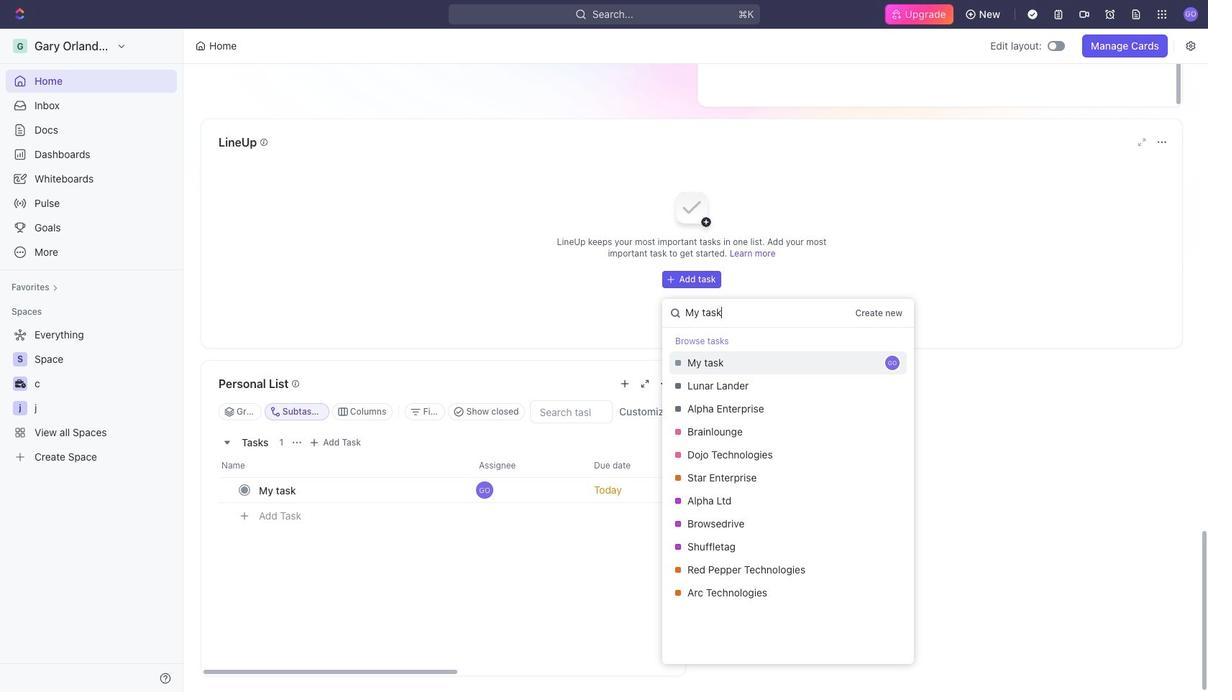 Task type: locate. For each thing, give the bounding box(es) containing it.
sidebar navigation
[[0, 29, 183, 693]]

Search tasks... text field
[[531, 401, 612, 423]]

tree
[[6, 324, 177, 469]]

Search for task (or subtask) name, ID, or URL text field
[[662, 299, 850, 327]]

tree inside sidebar navigation
[[6, 324, 177, 469]]



Task type: vqa. For each thing, say whether or not it's contained in the screenshot.
user group image
no



